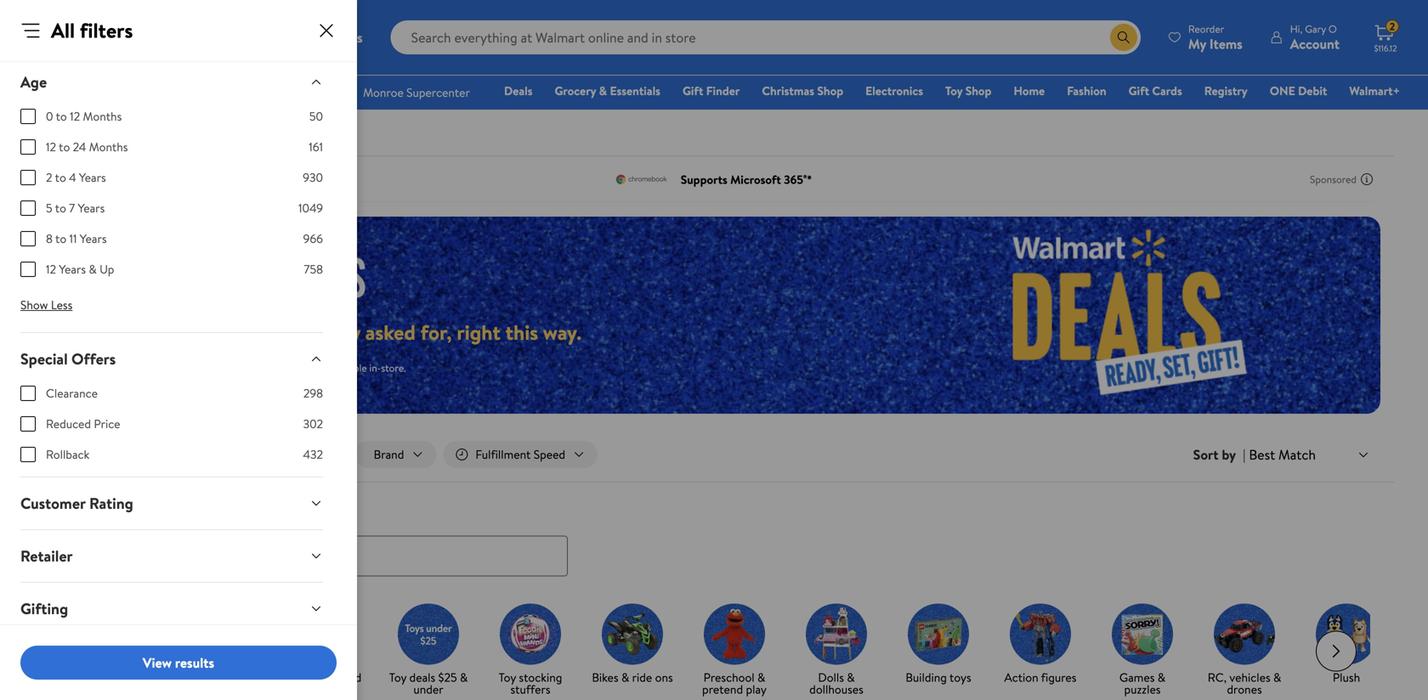 Task type: vqa. For each thing, say whether or not it's contained in the screenshot.


Task type: locate. For each thing, give the bounding box(es) containing it.
deals
[[504, 82, 533, 99]]

pretend
[[702, 682, 743, 698]]

0 vertical spatial all
[[51, 16, 75, 45]]

shop by age image
[[194, 604, 255, 665]]

toy left under
[[389, 670, 407, 686]]

building toys image
[[908, 604, 969, 665]]

gift for gift cards
[[1129, 82, 1150, 99]]

show less button
[[7, 292, 86, 319]]

results
[[175, 654, 214, 672]]

years right '11'
[[80, 230, 107, 247]]

2 for 2 to 4 years
[[46, 169, 52, 186]]

toy up search icon
[[54, 502, 77, 523]]

toy inside search box
[[54, 502, 77, 523]]

to left the 7 at the top left of the page
[[55, 200, 66, 216]]

1 horizontal spatial by
[[1222, 446, 1236, 464]]

& inside games & puzzles
[[1158, 670, 1166, 686]]

building toys
[[906, 670, 972, 686]]

walmart black friday deals for days image
[[895, 217, 1381, 414], [68, 255, 381, 298]]

dolls & dollhouses link
[[792, 604, 881, 699]]

years for 8 to 11 years
[[80, 230, 107, 247]]

930
[[303, 169, 323, 186]]

rollback
[[46, 446, 90, 463]]

christmas
[[762, 82, 815, 99]]

0 vertical spatial all filters
[[51, 16, 133, 45]]

298
[[303, 385, 323, 402]]

years right 4
[[79, 169, 106, 186]]

deals left $25 in the bottom of the page
[[409, 670, 436, 686]]

to for 12
[[59, 139, 70, 155]]

& right vehicles
[[1274, 670, 1282, 686]]

toy inside the toy stocking stuffers
[[499, 670, 516, 686]]

games and puzzles image
[[1112, 604, 1173, 665]]

gift left cards at the right
[[1129, 82, 1150, 99]]

12 down 8
[[46, 261, 56, 278]]

last.
[[133, 361, 150, 375]]

toys under 25 dollars image
[[398, 604, 459, 665]]

&
[[599, 82, 607, 99], [89, 261, 97, 278], [460, 670, 468, 686], [622, 670, 629, 686], [758, 670, 766, 686], [847, 670, 855, 686], [1158, 670, 1166, 686], [1274, 670, 1282, 686]]

all
[[51, 16, 75, 45], [87, 446, 100, 463]]

rating
[[89, 493, 133, 514]]

stocking
[[519, 670, 562, 686]]

one
[[1270, 82, 1296, 99]]

12 up toys
[[70, 108, 80, 125]]

while
[[68, 361, 93, 375]]

price
[[94, 416, 120, 432]]

1 gift from the left
[[683, 82, 704, 99]]

preschool
[[704, 670, 755, 686]]

& inside toy deals $25 & under
[[460, 670, 468, 686]]

1 horizontal spatial 2
[[1390, 19, 1395, 34]]

0 horizontal spatial 2
[[46, 169, 52, 186]]

radio-controlled, vehicles and drones image
[[1214, 604, 1275, 665]]

758
[[304, 261, 323, 278]]

24
[[73, 139, 86, 155]]

special offers button
[[7, 333, 337, 385]]

christmas shop link
[[754, 82, 851, 100]]

gifting
[[20, 599, 68, 620]]

12
[[70, 108, 80, 125], [46, 139, 56, 155], [46, 261, 56, 278]]

by for shop
[[222, 670, 234, 686]]

months for 12 to 24 months
[[89, 139, 128, 155]]

& left 'ride' at the left bottom of the page
[[622, 670, 629, 686]]

months
[[83, 108, 122, 125], [89, 139, 128, 155]]

1 horizontal spatial gift
[[1129, 82, 1150, 99]]

to right 8
[[55, 230, 66, 247]]

toy deals $25 & under link
[[384, 604, 473, 699]]

special
[[20, 349, 68, 370]]

action figures image
[[1010, 604, 1071, 665]]

to left 24
[[59, 139, 70, 155]]

Search search field
[[391, 20, 1141, 54]]

years for 2 to 4 years
[[79, 169, 106, 186]]

toy left stocking
[[499, 670, 516, 686]]

deals right all
[[131, 670, 157, 686]]

major
[[68, 318, 119, 347]]

& right the preschool
[[758, 670, 766, 686]]

gift left finder
[[683, 82, 704, 99]]

1 vertical spatial 12
[[46, 139, 56, 155]]

1049
[[298, 200, 323, 216]]

gift finder
[[683, 82, 740, 99]]

top toy brand deals link
[[282, 604, 371, 699]]

1 vertical spatial all
[[87, 446, 100, 463]]

dollhouses
[[810, 682, 864, 698]]

toy stocking stuffers link
[[486, 604, 575, 699]]

plush
[[1333, 670, 1361, 686]]

toy right the "electronics"
[[946, 82, 963, 99]]

2 left 4
[[46, 169, 52, 186]]

gifting button
[[7, 583, 337, 635]]

one debit
[[1270, 82, 1328, 99]]

play
[[746, 682, 767, 698]]

supplies
[[95, 361, 130, 375]]

& right $25 in the bottom of the page
[[460, 670, 468, 686]]

customer rating button
[[7, 478, 337, 530]]

months right 24
[[89, 139, 128, 155]]

rc, vehicles & drones
[[1208, 670, 1282, 698]]

all inside 'dialog'
[[51, 16, 75, 45]]

years for 5 to 7 years
[[78, 200, 105, 216]]

& left up
[[89, 261, 97, 278]]

walmart image
[[27, 24, 138, 51]]

walmart+ link
[[1342, 82, 1408, 100]]

1 vertical spatial by
[[222, 670, 234, 686]]

toy deals $25 & under
[[389, 670, 468, 698]]

by inside sort and filter section 'element'
[[1222, 446, 1236, 464]]

2 gift from the left
[[1129, 82, 1150, 99]]

to for 2
[[55, 169, 66, 186]]

years right the 7 at the top left of the page
[[78, 200, 105, 216]]

0 vertical spatial 12
[[70, 108, 80, 125]]

rc,
[[1208, 670, 1227, 686]]

None checkbox
[[20, 139, 36, 155], [20, 201, 36, 216], [20, 231, 36, 247], [20, 386, 36, 401], [20, 139, 36, 155], [20, 201, 36, 216], [20, 231, 36, 247], [20, 386, 36, 401]]

11
[[69, 230, 77, 247]]

filters down price on the bottom of page
[[103, 446, 133, 463]]

to
[[56, 108, 67, 125], [59, 139, 70, 155], [55, 169, 66, 186], [55, 200, 66, 216], [55, 230, 66, 247]]

Search in Toy deals search field
[[54, 536, 568, 577]]

2 for 2
[[1390, 19, 1395, 34]]

building
[[906, 670, 947, 686]]

0 vertical spatial months
[[83, 108, 122, 125]]

by
[[1222, 446, 1236, 464], [222, 670, 234, 686]]

checks.
[[187, 361, 219, 375]]

ride-on toys image
[[602, 604, 663, 665]]

not
[[299, 361, 314, 375]]

dolls
[[818, 670, 844, 686]]

1 vertical spatial 2
[[46, 169, 52, 186]]

years
[[79, 169, 106, 186], [78, 200, 105, 216], [80, 230, 107, 247], [59, 261, 86, 278]]

by left the "age"
[[222, 670, 234, 686]]

2 up $116.12
[[1390, 19, 1395, 34]]

reduced
[[46, 416, 91, 432]]

customer rating
[[20, 493, 133, 514]]

|
[[1243, 446, 1246, 464]]

1 vertical spatial filters
[[103, 446, 133, 463]]

0 vertical spatial by
[[1222, 446, 1236, 464]]

toy
[[312, 670, 329, 686]]

0 horizontal spatial by
[[222, 670, 234, 686]]

1 vertical spatial months
[[89, 139, 128, 155]]

12 years & up
[[46, 261, 114, 278]]

0 vertical spatial 2
[[1390, 19, 1395, 34]]

1 horizontal spatial all
[[87, 446, 100, 463]]

to right 0
[[56, 108, 67, 125]]

rc, vehicles & drones link
[[1201, 604, 1289, 699]]

games
[[1120, 670, 1155, 686]]

None checkbox
[[20, 109, 36, 124], [20, 170, 36, 185], [20, 262, 36, 277], [20, 417, 36, 432], [20, 447, 36, 463], [20, 109, 36, 124], [20, 170, 36, 185], [20, 262, 36, 277], [20, 417, 36, 432], [20, 447, 36, 463]]

2 vertical spatial 12
[[46, 261, 56, 278]]

filters up age dropdown button
[[80, 16, 133, 45]]

fashion link
[[1060, 82, 1114, 100]]

top toy brand deals image
[[296, 604, 357, 665]]

sponsored
[[1310, 172, 1357, 187]]

electronics link
[[858, 82, 931, 100]]

deals up search icon
[[80, 502, 114, 523]]

toys
[[950, 670, 972, 686]]

0 horizontal spatial all
[[51, 16, 75, 45]]

top toy brand deals
[[291, 670, 362, 698]]

home
[[1014, 82, 1045, 99]]

show less
[[20, 297, 73, 313]]

0 vertical spatial filters
[[80, 16, 133, 45]]

age
[[20, 71, 47, 93]]

0 horizontal spatial gift
[[683, 82, 704, 99]]

Toy deals search field
[[34, 502, 1394, 577]]

5
[[46, 200, 52, 216]]

12 for years
[[46, 261, 56, 278]]

vehicles
[[1230, 670, 1271, 686]]

12 left 24
[[46, 139, 56, 155]]

1 vertical spatial all filters
[[87, 446, 133, 463]]

& right games
[[1158, 670, 1166, 686]]

to left 4
[[55, 169, 66, 186]]

available
[[330, 361, 367, 375]]

offers
[[71, 349, 116, 370]]

months up 12 to 24 months
[[83, 108, 122, 125]]

by left |
[[1222, 446, 1236, 464]]

home link
[[1006, 82, 1053, 100]]

grocery
[[555, 82, 596, 99]]

toy for toy deals
[[54, 502, 77, 523]]

& right dolls
[[847, 670, 855, 686]]

toy inside toy deals $25 & under
[[389, 670, 407, 686]]

special offers group
[[20, 385, 323, 477]]

deals right top
[[313, 682, 340, 698]]

shop
[[817, 82, 844, 99], [966, 82, 992, 99], [88, 670, 114, 686], [193, 670, 219, 686]]

clearance
[[46, 385, 98, 402]]

2 inside age group
[[46, 169, 52, 186]]



Task type: describe. For each thing, give the bounding box(es) containing it.
right
[[457, 318, 501, 347]]

toy stocking stuffers image
[[500, 604, 561, 665]]

registry link
[[1197, 82, 1256, 100]]

all
[[117, 670, 128, 686]]

sort and filter section element
[[34, 428, 1394, 482]]

Walmart Site-Wide search field
[[391, 20, 1141, 54]]

reduced price
[[46, 416, 120, 432]]

8 to 11 years
[[46, 230, 107, 247]]

they
[[321, 318, 361, 347]]

cards
[[1152, 82, 1183, 99]]

$116.12
[[1374, 43, 1397, 54]]

retailer button
[[7, 531, 337, 582]]

gift finder link
[[675, 82, 748, 100]]

grocery & essentials
[[555, 82, 661, 99]]

5 to 7 years
[[46, 200, 105, 216]]

savings
[[124, 318, 189, 347]]

0 to 12 months
[[46, 108, 122, 125]]

all inside button
[[87, 446, 100, 463]]

debit
[[1298, 82, 1328, 99]]

shop all deals
[[88, 670, 157, 686]]

action
[[1005, 670, 1039, 686]]

by for sort
[[1222, 446, 1236, 464]]

& right grocery
[[599, 82, 607, 99]]

shop by age link
[[180, 604, 269, 688]]

grocery & essentials link
[[547, 82, 668, 100]]

filters inside the all filters 'dialog'
[[80, 16, 133, 45]]

toy stocking stuffers
[[499, 670, 562, 698]]

all filters button
[[54, 441, 152, 469]]

2 to 4 years
[[46, 169, 106, 186]]

ride
[[632, 670, 652, 686]]

shop all deals image
[[92, 604, 153, 665]]

all filters dialog
[[0, 0, 357, 701]]

electronics
[[866, 82, 923, 99]]

deals link
[[497, 82, 540, 100]]

top
[[291, 670, 310, 686]]

christmas shop
[[762, 82, 844, 99]]

view
[[143, 654, 172, 672]]

action figures
[[1005, 670, 1077, 686]]

months for 0 to 12 months
[[83, 108, 122, 125]]

12 for to
[[46, 139, 56, 155]]

next slide for chipmodulewithimages list image
[[1316, 631, 1357, 672]]

select
[[222, 361, 249, 375]]

302
[[303, 416, 323, 432]]

preschool toys image
[[704, 604, 765, 665]]

store.
[[381, 361, 406, 375]]

& inside dolls & dollhouses
[[847, 670, 855, 686]]

games & puzzles link
[[1099, 604, 1187, 699]]

sort
[[1193, 446, 1219, 464]]

toy deals
[[54, 502, 114, 523]]

$25
[[438, 670, 457, 686]]

bikes & ride ons link
[[588, 604, 677, 688]]

deals inside toy deals $25 & under
[[409, 670, 436, 686]]

to for 5
[[55, 200, 66, 216]]

all filters inside button
[[87, 446, 133, 463]]

shop all deals link
[[78, 604, 167, 688]]

dolls and dollhouses image
[[806, 604, 867, 665]]

shop by age
[[193, 670, 255, 686]]

toy for toy deals $25 & under
[[389, 670, 407, 686]]

years down '11'
[[59, 261, 86, 278]]

bikes & ride ons
[[592, 670, 673, 686]]

this
[[506, 318, 538, 347]]

under
[[414, 682, 444, 698]]

major savings on everything they asked for, right this way.
[[68, 318, 582, 347]]

in-
[[369, 361, 381, 375]]

gift cards link
[[1121, 82, 1190, 100]]

rain
[[168, 361, 185, 375]]

age
[[237, 670, 255, 686]]

8
[[46, 230, 53, 247]]

& inside preschool & pretend play
[[758, 670, 766, 686]]

brand
[[332, 670, 362, 686]]

deals inside search box
[[80, 502, 114, 523]]

50
[[309, 108, 323, 125]]

close panel image
[[316, 20, 337, 41]]

& inside age group
[[89, 261, 97, 278]]

filters inside "all filters" button
[[103, 446, 133, 463]]

7
[[69, 200, 75, 216]]

age group
[[20, 108, 323, 292]]

1 horizontal spatial walmart black friday deals for days image
[[895, 217, 1381, 414]]

registry
[[1205, 82, 1248, 99]]

stuffers
[[511, 682, 551, 698]]

toy for toy shop
[[946, 82, 963, 99]]

retailer
[[20, 546, 73, 567]]

to for 0
[[56, 108, 67, 125]]

up
[[100, 261, 114, 278]]

search image
[[68, 550, 82, 563]]

no
[[152, 361, 166, 375]]

age button
[[7, 56, 337, 108]]

show
[[20, 297, 48, 313]]

toy shop
[[946, 82, 992, 99]]

view results button
[[20, 646, 337, 680]]

everything
[[221, 318, 316, 347]]

to for 8
[[55, 230, 66, 247]]

walmart+
[[1350, 82, 1400, 99]]

0 horizontal spatial walmart black friday deals for days image
[[68, 255, 381, 298]]

finder
[[706, 82, 740, 99]]

essentials
[[610, 82, 661, 99]]

161
[[309, 139, 323, 155]]

toy for toy stocking stuffers
[[499, 670, 516, 686]]

dolls & dollhouses
[[810, 670, 864, 698]]

all filters inside 'dialog'
[[51, 16, 133, 45]]

& inside rc, vehicles & drones
[[1274, 670, 1282, 686]]

way.
[[543, 318, 582, 347]]

fashion
[[1067, 82, 1107, 99]]

12 to 24 months
[[46, 139, 128, 155]]

drones
[[1227, 682, 1262, 698]]

plush toys image
[[1316, 604, 1377, 665]]

gift for gift finder
[[683, 82, 704, 99]]

deals inside top toy brand deals
[[313, 682, 340, 698]]

be
[[316, 361, 327, 375]]



